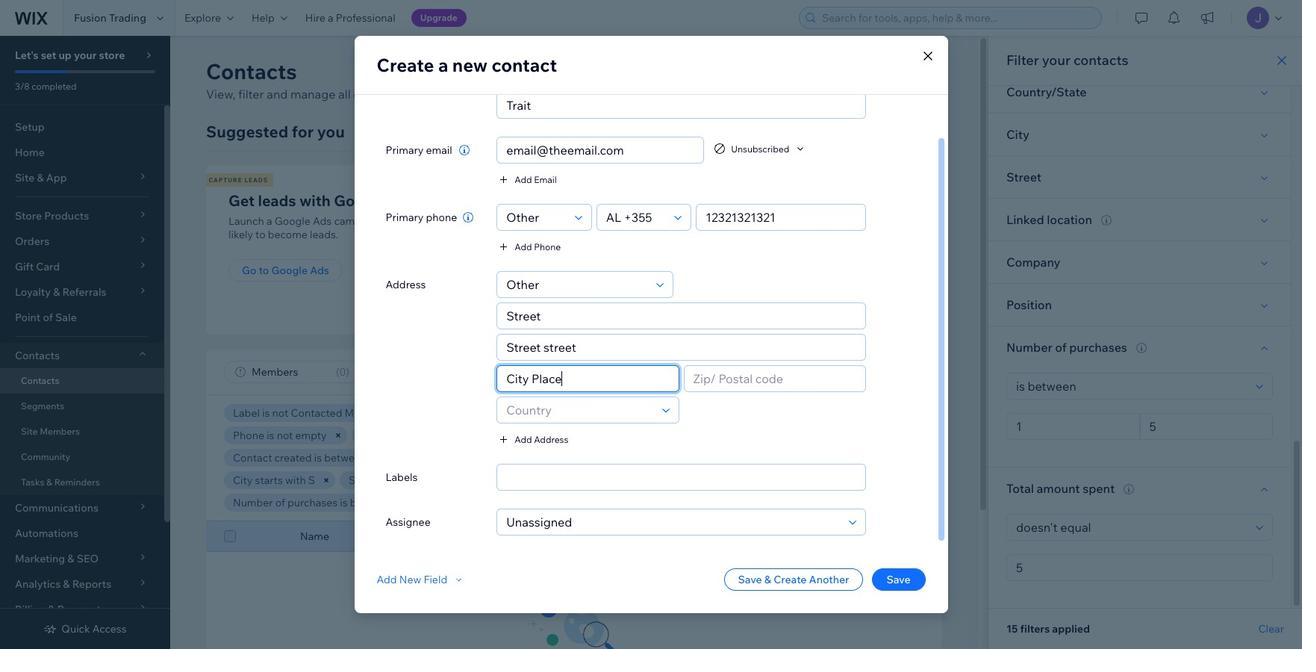 Task type: vqa. For each thing, say whether or not it's contained in the screenshot.
$40.00 LINK
no



Task type: describe. For each thing, give the bounding box(es) containing it.
1 type field from the top
[[502, 205, 570, 230]]

is right label
[[262, 406, 270, 420]]

birthdate in the last 90 days
[[542, 451, 678, 465]]

jacob
[[606, 429, 636, 442]]

me
[[345, 406, 360, 420]]

trading
[[109, 11, 146, 25]]

3/8
[[15, 81, 30, 92]]

Street line 2 (Optional) field
[[502, 335, 861, 360]]

15
[[1007, 622, 1018, 636]]

point
[[15, 311, 41, 324]]

Enter a value number field
[[1012, 555, 1268, 580]]

capture leads
[[209, 176, 268, 184]]

subscribed
[[625, 406, 680, 420]]

with for s
[[285, 474, 306, 487]]

site members
[[21, 426, 80, 437]]

help
[[252, 11, 275, 25]]

Country field
[[502, 397, 658, 423]]

( 0 )
[[336, 365, 350, 379]]

hickory
[[651, 474, 688, 487]]

access
[[92, 622, 127, 636]]

purchases for number of purchases
[[1070, 340, 1128, 355]]

ads inside button
[[310, 264, 329, 277]]

upgrade
[[420, 12, 458, 23]]

add new field button
[[377, 573, 465, 586]]

0 vertical spatial address
[[386, 278, 426, 291]]

Search for tools, apps, help & more... field
[[818, 7, 1097, 28]]

purchases for number of purchases is between 1 and 5
[[288, 496, 338, 509]]

country/state for country/state
[[1007, 84, 1087, 99]]

total amount spent
[[1007, 481, 1115, 496]]

city for city
[[1007, 127, 1030, 142]]

3/8 completed
[[15, 81, 77, 92]]

members
[[40, 426, 80, 437]]

automations link
[[0, 521, 164, 546]]

Code field
[[602, 205, 670, 230]]

the
[[601, 451, 618, 465]]

add for add address
[[515, 434, 532, 445]]

never
[[596, 406, 623, 420]]

community link
[[0, 444, 164, 470]]

is down contact created is between dec 22, 2023 and dec 10, 2023
[[381, 474, 389, 487]]

create a new contact
[[377, 54, 557, 76]]

Last name field
[[502, 93, 861, 118]]

add address button
[[497, 432, 569, 446]]

add email
[[515, 174, 557, 185]]

contacts inside contacts link
[[21, 375, 59, 386]]

label is not contacted me and customers
[[233, 406, 437, 420]]

setup link
[[0, 114, 164, 140]]

google inside button
[[272, 264, 308, 277]]

grow
[[648, 191, 687, 210]]

assignee for assignee
[[386, 515, 431, 529]]

0 vertical spatial clear button
[[618, 494, 663, 512]]

linked location doesn't equal any of hickory drive
[[475, 474, 716, 487]]

target
[[397, 214, 427, 228]]

empty for street is not empty
[[410, 474, 441, 487]]

1 5 from the left
[[423, 496, 429, 509]]

created
[[275, 451, 312, 465]]

save for save
[[887, 573, 911, 586]]

your inside the sidebar element
[[74, 49, 97, 62]]

view,
[[206, 87, 236, 102]]

add email button
[[497, 173, 557, 186]]

filters
[[1021, 622, 1050, 636]]

suggested for you
[[206, 122, 345, 141]]

Phone field
[[702, 205, 861, 230]]

in
[[590, 451, 599, 465]]

leads. inside contacts view, filter and manage all of your site's customers and leads. learn more
[[510, 87, 543, 102]]

member for member status is not a member
[[360, 429, 402, 442]]

of for number of purchases is between 1 and 5
[[275, 496, 285, 509]]

community
[[21, 451, 70, 462]]

and right me
[[363, 406, 381, 420]]

not down doesn't
[[569, 496, 585, 509]]

filter for filter
[[665, 365, 691, 379]]

s
[[308, 474, 315, 487]]

of inside contacts view, filter and manage all of your site's customers and leads. learn more
[[353, 87, 365, 102]]

contact inside button
[[879, 64, 924, 79]]

0 vertical spatial contact
[[492, 54, 557, 76]]

country/state for country/state is algeria
[[711, 451, 781, 465]]

name
[[300, 530, 329, 543]]

select an option field for total amount spent
[[1012, 515, 1252, 540]]

clear for top clear button
[[630, 497, 652, 508]]

email
[[426, 143, 452, 157]]

is up s
[[314, 451, 322, 465]]

sale
[[55, 311, 77, 324]]

add for add new field
[[377, 573, 397, 586]]

contact inside grow your contact list add contacts by importing them via gmail or a csv file.
[[726, 191, 780, 210]]

simon
[[639, 429, 670, 442]]

add phone
[[515, 241, 561, 252]]

0 vertical spatial google
[[334, 191, 387, 210]]

is down doesn't
[[559, 496, 567, 509]]

file.
[[672, 228, 689, 241]]

csv
[[648, 228, 670, 241]]

save & create another
[[738, 573, 850, 586]]

Street field
[[502, 303, 861, 329]]

birthdate
[[542, 451, 588, 465]]

suggested
[[206, 122, 288, 141]]

days
[[655, 451, 678, 465]]

professional
[[336, 11, 396, 25]]

& for create
[[765, 573, 772, 586]]

and right filter in the left top of the page
[[267, 87, 288, 102]]

City field
[[502, 366, 674, 391]]

capture
[[209, 176, 242, 184]]

add for add email
[[515, 174, 532, 185]]

assignee is jacob simon
[[548, 429, 670, 442]]

1 vertical spatial between
[[350, 496, 393, 509]]

number for number of purchases is between 1 and 5
[[233, 496, 273, 509]]

1 horizontal spatial contacts
[[1074, 52, 1129, 69]]

add for add phone
[[515, 241, 532, 252]]

filter your contacts
[[1007, 52, 1129, 69]]

phone
[[426, 211, 457, 224]]

hire
[[305, 11, 326, 25]]

a right hire
[[328, 11, 334, 25]]

2 type field from the top
[[502, 272, 652, 297]]

email for email
[[468, 530, 494, 543]]

reminders
[[54, 477, 100, 488]]

setup
[[15, 120, 45, 134]]

is left never
[[586, 406, 593, 420]]

to right likely
[[256, 228, 266, 241]]

0 vertical spatial ads
[[390, 191, 418, 210]]

learn more button
[[546, 85, 609, 103]]

create contact button
[[807, 58, 942, 85]]

and down new
[[487, 87, 508, 102]]

number of purchases
[[1007, 340, 1128, 355]]

quick access
[[61, 622, 127, 636]]

by
[[715, 214, 727, 228]]

let's
[[15, 49, 39, 62]]

(
[[336, 365, 339, 379]]

people
[[429, 214, 463, 228]]

store
[[99, 49, 125, 62]]

10,
[[476, 451, 490, 465]]

Email field
[[502, 137, 699, 163]]

save for save & create another
[[738, 573, 762, 586]]

leads. inside get leads with google ads launch a google ads campaign to target people likely to become leads.
[[310, 228, 339, 241]]

to left target
[[385, 214, 395, 228]]

importing
[[730, 214, 778, 228]]

email subscriber status is never subscribed
[[470, 406, 680, 420]]

contacts inside contacts view, filter and manage all of your site's customers and leads. learn more
[[206, 58, 297, 84]]

linked location
[[1007, 212, 1093, 227]]

is left algeria
[[783, 451, 791, 465]]

with for google
[[300, 191, 331, 210]]

status for member status
[[916, 530, 946, 543]]

1 vertical spatial clear button
[[1259, 622, 1285, 636]]

primary for primary phone
[[386, 211, 424, 224]]

primary email
[[386, 143, 452, 157]]

you
[[317, 122, 345, 141]]

create inside button
[[774, 573, 807, 586]]

filter for filter your contacts
[[1007, 52, 1039, 69]]

2 5 from the left
[[588, 496, 594, 509]]

1 vertical spatial contact
[[233, 451, 272, 465]]

primary for primary email
[[386, 143, 424, 157]]

contact created is between dec 22, 2023 and dec 10, 2023
[[233, 451, 517, 465]]

1 vertical spatial google
[[275, 214, 311, 228]]

address inside button
[[534, 434, 569, 445]]

phone inside button
[[534, 241, 561, 252]]

a left the member
[[465, 429, 471, 442]]

drive
[[691, 474, 716, 487]]

not for street is not empty
[[392, 474, 408, 487]]

1 2023 from the left
[[407, 451, 431, 465]]

starts
[[255, 474, 283, 487]]

city for city starts with s
[[233, 474, 253, 487]]



Task type: locate. For each thing, give the bounding box(es) containing it.
contacts right import
[[698, 264, 743, 277]]

1 horizontal spatial member
[[872, 530, 914, 543]]

save inside save & create another button
[[738, 573, 762, 586]]

contacts up 'segments'
[[21, 375, 59, 386]]

google up campaign
[[334, 191, 387, 210]]

import contacts
[[662, 264, 743, 277]]

clear inside clear button
[[630, 497, 652, 508]]

a right or at the right top of the page
[[868, 214, 874, 228]]

launch
[[229, 214, 264, 228]]

0 horizontal spatial contact
[[233, 451, 272, 465]]

2 vertical spatial email
[[468, 530, 494, 543]]

is down customers
[[437, 429, 444, 442]]

1 horizontal spatial 2023
[[493, 451, 517, 465]]

with inside get leads with google ads launch a google ads campaign to target people likely to become leads.
[[300, 191, 331, 210]]

0 horizontal spatial filter
[[665, 365, 691, 379]]

2 vertical spatial address
[[742, 530, 783, 543]]

customers
[[425, 87, 484, 102]]

type field up add phone
[[502, 205, 570, 230]]

Zip/ Postal code field
[[689, 366, 861, 391]]

linked for linked location
[[1007, 212, 1045, 227]]

& for reminders
[[46, 477, 52, 488]]

all
[[338, 87, 351, 102]]

1 horizontal spatial dec
[[454, 451, 474, 465]]

location up company
[[1047, 212, 1093, 227]]

site members link
[[0, 419, 164, 444]]

1 horizontal spatial phone
[[534, 241, 561, 252]]

primary left "email"
[[386, 143, 424, 157]]

1 horizontal spatial amount
[[1037, 481, 1080, 496]]

street up linked location
[[1007, 170, 1042, 184]]

0 vertical spatial contact
[[879, 64, 924, 79]]

status for member status is not a member
[[404, 429, 434, 442]]

add
[[515, 174, 532, 185], [648, 214, 669, 228], [515, 241, 532, 252], [515, 434, 532, 445], [377, 573, 397, 586]]

site's
[[395, 87, 422, 102]]

1 primary from the top
[[386, 143, 424, 157]]

and right the 1
[[402, 496, 421, 509]]

campaign
[[334, 214, 382, 228]]

linked up company
[[1007, 212, 1045, 227]]

22,
[[391, 451, 405, 465]]

1 vertical spatial type field
[[502, 272, 652, 297]]

status up add address
[[553, 406, 583, 420]]

algeria
[[793, 451, 828, 465]]

0 horizontal spatial 5
[[423, 496, 429, 509]]

dec left 10,
[[454, 451, 474, 465]]

1 horizontal spatial save
[[887, 573, 911, 586]]

& inside the sidebar element
[[46, 477, 52, 488]]

create for create a new contact
[[377, 54, 434, 76]]

0 vertical spatial leads.
[[510, 87, 543, 102]]

linked
[[1007, 212, 1045, 227], [475, 474, 508, 487]]

sidebar element
[[0, 36, 170, 649]]

select an option field up the from number field
[[1012, 373, 1252, 399]]

empty
[[295, 429, 327, 442], [410, 474, 441, 487]]

filter inside button
[[665, 365, 691, 379]]

1 horizontal spatial city
[[1007, 127, 1030, 142]]

phone for phone
[[605, 530, 636, 543]]

google down leads
[[275, 214, 311, 228]]

assignee for assignee is jacob simon
[[548, 429, 593, 442]]

position
[[1007, 297, 1052, 312]]

1 horizontal spatial linked
[[1007, 212, 1045, 227]]

hire a professional link
[[296, 0, 405, 36]]

1 horizontal spatial address
[[534, 434, 569, 445]]

total
[[1007, 481, 1034, 496], [463, 496, 487, 509]]

not up phone is not empty
[[272, 406, 289, 420]]

phone down label
[[233, 429, 264, 442]]

contact up importing
[[726, 191, 780, 210]]

1 horizontal spatial leads.
[[510, 87, 543, 102]]

a inside get leads with google ads launch a google ads campaign to target people likely to become leads.
[[267, 214, 272, 228]]

or
[[855, 214, 866, 228]]

1 horizontal spatial contact
[[726, 191, 780, 210]]

add down grow
[[648, 214, 669, 228]]

select an option field for number of purchases
[[1012, 373, 1252, 399]]

amount for total amount spent
[[1037, 481, 1080, 496]]

1 horizontal spatial assignee
[[548, 429, 593, 442]]

contact up learn
[[492, 54, 557, 76]]

1 horizontal spatial number
[[1007, 340, 1053, 355]]

1 vertical spatial address
[[534, 434, 569, 445]]

5 right the 1
[[423, 496, 429, 509]]

1 horizontal spatial street
[[1007, 170, 1042, 184]]

Unsaved view field
[[247, 362, 332, 382]]

customers
[[383, 406, 437, 420]]

member
[[360, 429, 402, 442], [872, 530, 914, 543]]

email down email field
[[534, 174, 557, 185]]

0 horizontal spatial purchases
[[288, 496, 338, 509]]

city starts with s
[[233, 474, 315, 487]]

contacts button
[[0, 343, 164, 368]]

0 vertical spatial email
[[534, 174, 557, 185]]

2 horizontal spatial phone
[[605, 530, 636, 543]]

0 horizontal spatial city
[[233, 474, 253, 487]]

let's set up your store
[[15, 49, 125, 62]]

0 horizontal spatial country/state
[[711, 451, 781, 465]]

with left s
[[285, 474, 306, 487]]

member up the save 'button'
[[872, 530, 914, 543]]

spent for total amount spent
[[1083, 481, 1115, 496]]

phone down any
[[605, 530, 636, 543]]

0 horizontal spatial phone
[[233, 429, 264, 442]]

1 horizontal spatial location
[[1047, 212, 1093, 227]]

1 dec from the left
[[369, 451, 389, 465]]

to inside button
[[259, 264, 269, 277]]

0 horizontal spatial contact
[[492, 54, 557, 76]]

0 vertical spatial street
[[1007, 170, 1042, 184]]

1 save from the left
[[738, 573, 762, 586]]

assignee down the 1
[[386, 515, 431, 529]]

site
[[21, 426, 38, 437]]

0 vertical spatial number
[[1007, 340, 1053, 355]]

0 horizontal spatial street
[[349, 474, 379, 487]]

contacts inside grow your contact list add contacts by importing them via gmail or a csv file.
[[671, 214, 713, 228]]

contacted
[[291, 406, 342, 420]]

number for number of purchases
[[1007, 340, 1053, 355]]

2 2023 from the left
[[493, 451, 517, 465]]

2023 right 10,
[[493, 451, 517, 465]]

2023
[[407, 451, 431, 465], [493, 451, 517, 465]]

is left the 1
[[340, 496, 348, 509]]

help button
[[243, 0, 296, 36]]

a left new
[[438, 54, 448, 76]]

0 horizontal spatial total
[[463, 496, 487, 509]]

not up created
[[277, 429, 293, 442]]

email inside button
[[534, 174, 557, 185]]

address down target
[[386, 278, 426, 291]]

2 horizontal spatial status
[[916, 530, 946, 543]]

1 horizontal spatial total
[[1007, 481, 1034, 496]]

0 vertical spatial location
[[1047, 212, 1093, 227]]

is up starts
[[267, 429, 274, 442]]

0 horizontal spatial location
[[510, 474, 549, 487]]

location up total amount spent is not 5
[[510, 474, 549, 487]]

amount down the from number field
[[1037, 481, 1080, 496]]

& right tasks
[[46, 477, 52, 488]]

1 vertical spatial &
[[765, 573, 772, 586]]

street down contact created is between dec 22, 2023 and dec 10, 2023
[[349, 474, 379, 487]]

of for number of purchases
[[1056, 340, 1067, 355]]

spent down the from number field
[[1083, 481, 1115, 496]]

1 select an option field from the top
[[1012, 373, 1252, 399]]

1 horizontal spatial &
[[765, 573, 772, 586]]

primary left phone
[[386, 211, 424, 224]]

0 vertical spatial city
[[1007, 127, 1030, 142]]

equal
[[590, 474, 617, 487]]

1 vertical spatial purchases
[[288, 496, 338, 509]]

with
[[300, 191, 331, 210], [285, 474, 306, 487]]

0 horizontal spatial clear button
[[618, 494, 663, 512]]

)
[[346, 365, 350, 379]]

15 filters applied
[[1007, 622, 1090, 636]]

spent for total amount spent is not 5
[[529, 496, 557, 509]]

your inside contacts view, filter and manage all of your site's customers and leads. learn more
[[367, 87, 392, 102]]

another
[[809, 573, 850, 586]]

5 down linked location doesn't equal any of hickory drive
[[588, 496, 594, 509]]

quick access button
[[44, 622, 127, 636]]

0 vertical spatial &
[[46, 477, 52, 488]]

clear for bottommost clear button
[[1259, 622, 1285, 636]]

To number field
[[1145, 414, 1268, 439]]

total for total amount spent
[[1007, 481, 1034, 496]]

0 vertical spatial purchases
[[1070, 340, 1128, 355]]

filter
[[1007, 52, 1039, 69], [665, 365, 691, 379]]

email up the member
[[470, 406, 497, 420]]

From number field
[[1012, 414, 1135, 439]]

add up add phone button
[[515, 174, 532, 185]]

completed
[[32, 81, 77, 92]]

number
[[1007, 340, 1053, 355], [233, 496, 273, 509]]

0 vertical spatial type field
[[502, 205, 570, 230]]

segments link
[[0, 394, 164, 419]]

0 vertical spatial linked
[[1007, 212, 1045, 227]]

dec left 22, at the bottom of page
[[369, 451, 389, 465]]

& left another
[[765, 573, 772, 586]]

1 vertical spatial empty
[[410, 474, 441, 487]]

add down "add email" button
[[515, 241, 532, 252]]

1 vertical spatial linked
[[475, 474, 508, 487]]

0 horizontal spatial dec
[[369, 451, 389, 465]]

0 horizontal spatial member
[[360, 429, 402, 442]]

1 vertical spatial primary
[[386, 211, 424, 224]]

last
[[620, 451, 637, 465]]

not down 22, at the bottom of page
[[392, 474, 408, 487]]

clear button
[[618, 494, 663, 512], [1259, 622, 1285, 636]]

2 dec from the left
[[454, 451, 474, 465]]

leads. left learn
[[510, 87, 543, 102]]

go to google ads button
[[229, 259, 343, 282]]

street is not empty
[[349, 474, 441, 487]]

1 horizontal spatial clear button
[[1259, 622, 1285, 636]]

applied
[[1053, 622, 1090, 636]]

status up the save 'button'
[[916, 530, 946, 543]]

country/state up drive
[[711, 451, 781, 465]]

not for phone is not empty
[[277, 429, 293, 442]]

contacts view, filter and manage all of your site's customers and leads. learn more
[[206, 58, 609, 102]]

contacts inside contacts popup button
[[15, 349, 60, 362]]

0 vertical spatial member
[[360, 429, 402, 442]]

linked for linked location doesn't equal any of hickory drive
[[475, 474, 508, 487]]

create
[[377, 54, 434, 76], [838, 64, 876, 79], [774, 573, 807, 586]]

your
[[74, 49, 97, 62], [1042, 52, 1071, 69], [367, 87, 392, 102], [690, 191, 723, 210]]

of for point of sale
[[43, 311, 53, 324]]

via
[[808, 214, 822, 228]]

0 horizontal spatial clear
[[630, 497, 652, 508]]

list containing get leads with google ads
[[204, 165, 1041, 335]]

0 vertical spatial filter
[[1007, 52, 1039, 69]]

your inside grow your contact list add contacts by importing them via gmail or a csv file.
[[690, 191, 723, 210]]

1 vertical spatial member
[[872, 530, 914, 543]]

company
[[1007, 255, 1061, 270]]

empty down member status is not a member
[[410, 474, 441, 487]]

assignee down email subscriber status is never subscribed
[[548, 429, 593, 442]]

0 vertical spatial primary
[[386, 143, 424, 157]]

2 vertical spatial status
[[916, 530, 946, 543]]

select an option field up enter a value number field
[[1012, 515, 1252, 540]]

0 horizontal spatial address
[[386, 278, 426, 291]]

set
[[41, 49, 56, 62]]

up
[[59, 49, 72, 62]]

add inside button
[[515, 174, 532, 185]]

between left the 1
[[350, 496, 393, 509]]

1 vertical spatial number
[[233, 496, 273, 509]]

ads left campaign
[[313, 214, 332, 228]]

spent down doesn't
[[529, 496, 557, 509]]

import contacts button
[[648, 259, 756, 282]]

add address
[[515, 434, 569, 445]]

of inside the sidebar element
[[43, 311, 53, 324]]

0 horizontal spatial save
[[738, 573, 762, 586]]

1 vertical spatial ads
[[313, 214, 332, 228]]

2 horizontal spatial create
[[838, 64, 876, 79]]

doesn't
[[551, 474, 588, 487]]

primary phone
[[386, 211, 457, 224]]

label
[[233, 406, 260, 420]]

contacts down point of sale
[[15, 349, 60, 362]]

hire a professional
[[305, 11, 396, 25]]

1 vertical spatial leads.
[[310, 228, 339, 241]]

import
[[662, 264, 695, 277]]

Type field
[[502, 205, 570, 230], [502, 272, 652, 297]]

go
[[242, 264, 257, 277]]

amount
[[1037, 481, 1080, 496], [489, 496, 527, 509]]

empty for phone is not empty
[[295, 429, 327, 442]]

address up save & create another button
[[742, 530, 783, 543]]

0 horizontal spatial status
[[404, 429, 434, 442]]

email for email subscriber status is never subscribed
[[470, 406, 497, 420]]

None checkbox
[[224, 527, 236, 545]]

a inside grow your contact list add contacts by importing them via gmail or a csv file.
[[868, 214, 874, 228]]

1 vertical spatial country/state
[[711, 451, 781, 465]]

location for linked location
[[1047, 212, 1093, 227]]

location for linked location doesn't equal any of hickory drive
[[510, 474, 549, 487]]

get leads with google ads launch a google ads campaign to target people likely to become leads.
[[229, 191, 463, 241]]

1 horizontal spatial 5
[[588, 496, 594, 509]]

0 horizontal spatial amount
[[489, 496, 527, 509]]

amount for total amount spent is not 5
[[489, 496, 527, 509]]

2 save from the left
[[887, 573, 911, 586]]

email down total amount spent is not 5
[[468, 530, 494, 543]]

list
[[204, 165, 1041, 335]]

point of sale
[[15, 311, 77, 324]]

0 vertical spatial contacts
[[1074, 52, 1129, 69]]

country/state down filter your contacts at the right top of page
[[1007, 84, 1087, 99]]

None field
[[511, 465, 861, 490], [502, 509, 845, 535], [511, 465, 861, 490], [502, 509, 845, 535]]

google down "become"
[[272, 264, 308, 277]]

create for create contact
[[838, 64, 876, 79]]

1 horizontal spatial contact
[[879, 64, 924, 79]]

1 vertical spatial phone
[[233, 429, 264, 442]]

2023 right 22, at the bottom of page
[[407, 451, 431, 465]]

any
[[619, 474, 637, 487]]

save & create another button
[[725, 568, 863, 591]]

add down subscriber
[[515, 434, 532, 445]]

google
[[334, 191, 387, 210], [275, 214, 311, 228], [272, 264, 308, 277]]

to right go
[[259, 264, 269, 277]]

empty down the contacted
[[295, 429, 327, 442]]

0 vertical spatial phone
[[534, 241, 561, 252]]

0 horizontal spatial empty
[[295, 429, 327, 442]]

point of sale link
[[0, 305, 164, 330]]

leads. right "become"
[[310, 228, 339, 241]]

1 horizontal spatial spent
[[1083, 481, 1115, 496]]

total for total amount spent is not 5
[[463, 496, 487, 509]]

0 vertical spatial between
[[324, 451, 367, 465]]

them
[[780, 214, 806, 228]]

ads down get leads with google ads launch a google ads campaign to target people likely to become leads.
[[310, 264, 329, 277]]

0 vertical spatial country/state
[[1007, 84, 1087, 99]]

member for member status
[[872, 530, 914, 543]]

1 horizontal spatial clear
[[1259, 622, 1285, 636]]

explore
[[184, 11, 221, 25]]

1 vertical spatial filter
[[665, 365, 691, 379]]

1 vertical spatial contact
[[726, 191, 780, 210]]

member up contact created is between dec 22, 2023 and dec 10, 2023
[[360, 429, 402, 442]]

street for street is not empty
[[349, 474, 379, 487]]

create inside button
[[838, 64, 876, 79]]

unsubscribed button
[[713, 142, 808, 155]]

& inside button
[[765, 573, 772, 586]]

add phone button
[[497, 240, 561, 253]]

add inside grow your contact list add contacts by importing them via gmail or a csv file.
[[648, 214, 669, 228]]

with right leads
[[300, 191, 331, 210]]

street for street
[[1007, 170, 1042, 184]]

not for label is not contacted me and customers
[[272, 406, 289, 420]]

0 horizontal spatial create
[[377, 54, 434, 76]]

address up birthdate
[[534, 434, 569, 445]]

2 select an option field from the top
[[1012, 515, 1252, 540]]

1 vertical spatial street
[[349, 474, 379, 487]]

1 vertical spatial clear
[[1259, 622, 1285, 636]]

between down me
[[324, 451, 367, 465]]

a down leads
[[267, 214, 272, 228]]

0 vertical spatial assignee
[[548, 429, 593, 442]]

save
[[738, 573, 762, 586], [887, 573, 911, 586]]

number down starts
[[233, 496, 273, 509]]

0 horizontal spatial contacts
[[671, 214, 713, 228]]

amount down 10,
[[489, 496, 527, 509]]

ads up target
[[390, 191, 418, 210]]

status down customers
[[404, 429, 434, 442]]

Select an option field
[[1012, 373, 1252, 399], [1012, 515, 1252, 540]]

2 vertical spatial ads
[[310, 264, 329, 277]]

phone for phone is not empty
[[233, 429, 264, 442]]

unsubscribed
[[731, 143, 790, 154]]

1 horizontal spatial create
[[774, 573, 807, 586]]

phone down add email
[[534, 241, 561, 252]]

linked down 10,
[[475, 474, 508, 487]]

0 horizontal spatial &
[[46, 477, 52, 488]]

and down member status is not a member
[[434, 451, 452, 465]]

contacts
[[1074, 52, 1129, 69], [671, 214, 713, 228]]

is left jacob
[[596, 429, 603, 442]]

Search... field
[[763, 362, 919, 382]]

1 horizontal spatial status
[[553, 406, 583, 420]]

1 vertical spatial location
[[510, 474, 549, 487]]

number down position at the top right
[[1007, 340, 1053, 355]]

1 horizontal spatial empty
[[410, 474, 441, 487]]

not left the member
[[447, 429, 463, 442]]

1 vertical spatial with
[[285, 474, 306, 487]]

0 horizontal spatial number
[[233, 496, 273, 509]]

add left new
[[377, 573, 397, 586]]

0
[[339, 365, 346, 379]]

1 vertical spatial assignee
[[386, 515, 431, 529]]

save inside the save 'button'
[[887, 573, 911, 586]]

2 primary from the top
[[386, 211, 424, 224]]

type field down add phone
[[502, 272, 652, 297]]

manage
[[291, 87, 336, 102]]

contacts up filter in the left top of the page
[[206, 58, 297, 84]]

contacts inside import contacts button
[[698, 264, 743, 277]]

leads
[[245, 176, 268, 184]]

contact
[[879, 64, 924, 79], [233, 451, 272, 465]]

quick
[[61, 622, 90, 636]]



